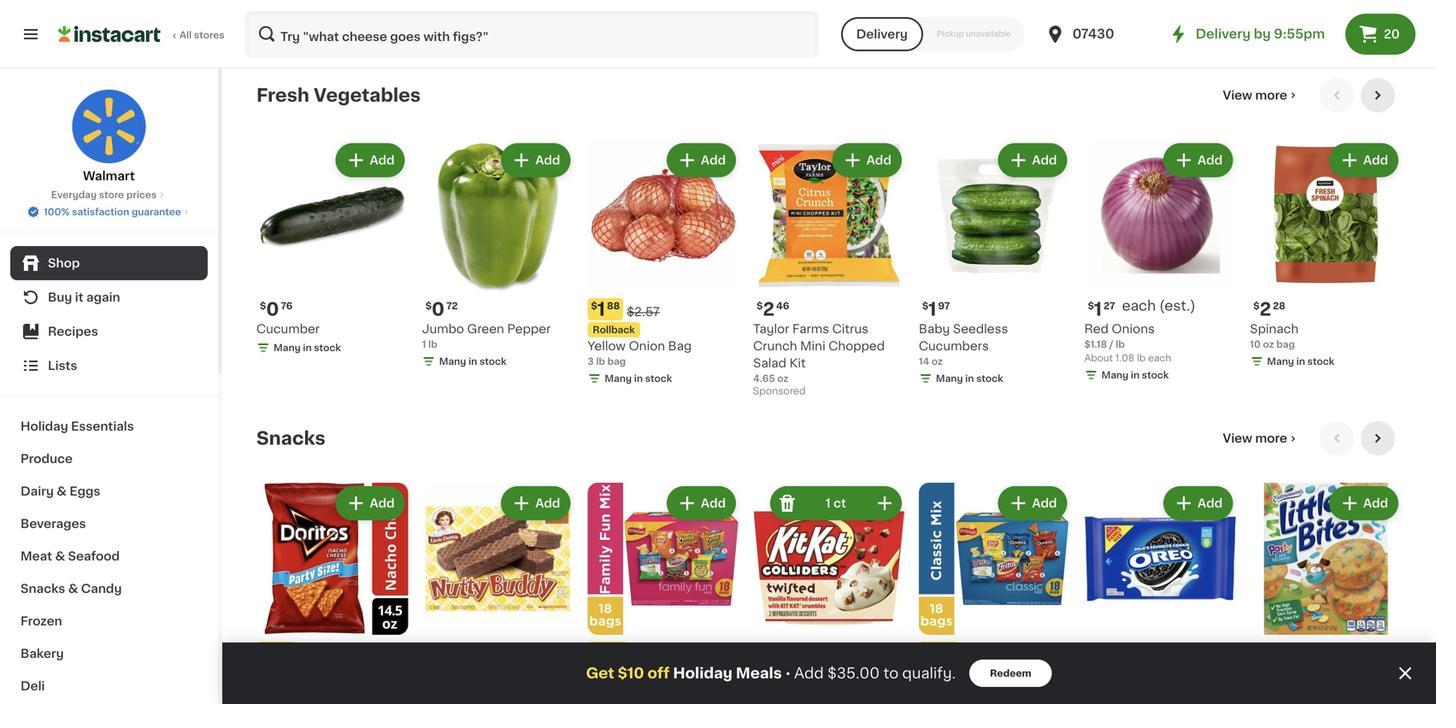 Task type: describe. For each thing, give the bounding box(es) containing it.
save
[[816, 669, 838, 679]]

0 for cucumber
[[266, 301, 279, 319]]

red onions $1.18 / lb about 1.08 lb each
[[1085, 323, 1172, 363]]

9 for frito lay family fun mix
[[598, 644, 610, 662]]

0 vertical spatial holiday
[[21, 421, 68, 433]]

add button for entenmann's little bites party cake mini muffins
[[1332, 489, 1398, 519]]

stock for jumbo green pepper
[[480, 357, 507, 367]]

item carousel region containing 16.9 oz
[[700, 0, 990, 13]]

jumbo green pepper 1 lb
[[422, 323, 551, 350]]

frito lay family fun mix
[[588, 684, 732, 696]]

lb right 1.08
[[1138, 354, 1146, 363]]

rollback up frito lay classic mix
[[924, 669, 967, 679]]

in for baby seedless cucumbers
[[966, 374, 975, 384]]

•
[[786, 667, 791, 681]]

add button for frito lay family fun mix
[[669, 489, 735, 519]]

stores
[[194, 30, 225, 40]]

$35.00
[[828, 667, 880, 681]]

$ for $ 2 28
[[1254, 302, 1260, 311]]

1 ct
[[826, 498, 847, 510]]

oz inside 'button'
[[736, 2, 747, 11]]

9 for frito lay classic mix
[[929, 644, 942, 662]]

$9.88 original price: $10.98 element for classic
[[919, 642, 1071, 664]]

produce
[[21, 453, 73, 465]]

$ 1 97
[[923, 301, 951, 319]]

delivery button
[[841, 17, 924, 51]]

buy
[[48, 292, 72, 304]]

everyday
[[51, 190, 97, 200]]

meat
[[21, 551, 52, 563]]

many for yellow onion bag
[[605, 374, 632, 384]]

instacart logo image
[[58, 24, 161, 44]]

frozen link
[[10, 606, 208, 638]]

dairy & eggs link
[[10, 476, 208, 508]]

more for 2
[[1256, 89, 1288, 101]]

red
[[1085, 323, 1109, 335]]

$ 0 76
[[260, 301, 293, 319]]

27
[[1104, 302, 1116, 311]]

family
[[643, 684, 682, 696]]

kit
[[790, 358, 806, 370]]

each inside red onions $1.18 / lb about 1.08 lb each
[[1149, 354, 1172, 363]]

lb for bag
[[596, 357, 606, 367]]

28
[[1274, 302, 1286, 311]]

shop link
[[10, 246, 208, 281]]

each inside $ 1 27 each (est.)
[[1123, 300, 1157, 313]]

bag
[[669, 341, 692, 353]]

many in stock down "cucumber"
[[274, 344, 341, 353]]

$32,
[[792, 669, 814, 679]]

$ 1 88
[[591, 301, 620, 319]]

1 4 button from the left
[[257, 483, 409, 705]]

walmart
[[83, 170, 135, 182]]

20 button
[[1346, 14, 1416, 55]]

spend
[[759, 669, 790, 679]]

$ for $ 1 88
[[591, 302, 598, 311]]

all stores link
[[58, 10, 226, 58]]

$ for $ 1 27 each (est.)
[[1088, 302, 1095, 311]]

add inside treatment tracker modal dialog
[[795, 667, 824, 681]]

many for jumbo green pepper
[[439, 357, 466, 367]]

item carousel region containing snacks
[[257, 422, 1403, 705]]

entenmann's
[[1251, 667, 1328, 679]]

spinach
[[1251, 323, 1299, 335]]

72
[[447, 302, 458, 311]]

taylor farms citrus crunch mini chopped salad kit 4.65 oz
[[754, 323, 885, 384]]

holiday essentials
[[21, 421, 134, 433]]

dairy & eggs
[[21, 486, 100, 498]]

mini inside 3 entenmann's little bites party cake mini muffins
[[1320, 684, 1345, 696]]

view more button for spend $32, save $5
[[1217, 422, 1307, 456]]

07430
[[1073, 28, 1115, 40]]

many for baby seedless cucumbers
[[936, 374, 964, 384]]

holiday inside treatment tracker modal dialog
[[673, 667, 733, 681]]

beverages link
[[10, 508, 208, 541]]

it
[[75, 292, 84, 304]]

frito for frito lay classic mix
[[919, 684, 947, 696]]

in down 1.08
[[1132, 371, 1140, 380]]

(est.)
[[1160, 300, 1196, 313]]

seafood
[[68, 551, 120, 563]]

oz inside taylor farms citrus crunch mini chopped salad kit 4.65 oz
[[778, 374, 789, 384]]

many down "cucumber"
[[274, 344, 301, 353]]

produce link
[[10, 443, 208, 476]]

guarantee
[[132, 207, 181, 217]]

$10.98
[[963, 650, 1003, 662]]

2 4 button from the left
[[1085, 483, 1237, 705]]

fun
[[685, 684, 708, 696]]

& for dairy
[[57, 486, 67, 498]]

service type group
[[841, 17, 1025, 51]]

lb for $1.18
[[1116, 340, 1125, 350]]

16.9
[[714, 2, 734, 11]]

88
[[607, 302, 620, 311]]

in for spinach
[[1297, 357, 1306, 367]]

add button for spinach
[[1332, 145, 1398, 176]]

off
[[648, 667, 670, 681]]

stock for spinach
[[1308, 357, 1335, 367]]

fresh
[[257, 86, 310, 104]]

view more button for 2
[[1217, 78, 1307, 112]]

$9.88 original price: $10.98 element for family
[[588, 642, 740, 664]]

$5
[[841, 669, 853, 679]]

crunch
[[754, 341, 798, 353]]

qualify.
[[903, 667, 956, 681]]

$2.57
[[627, 306, 660, 318]]

cucumbers
[[919, 341, 989, 353]]

deli link
[[10, 671, 208, 703]]

to
[[884, 667, 899, 681]]

farms
[[793, 323, 830, 335]]

delivery for delivery by 9:55pm
[[1196, 28, 1251, 40]]

get $10 off holiday meals • add $35.00 to qualify.
[[586, 667, 956, 681]]

everyday store prices link
[[51, 188, 167, 202]]

Search field
[[246, 12, 818, 56]]

rollback for $
[[593, 326, 635, 335]]

remove colliders™ kit kat® refrigerated dessert image
[[777, 494, 798, 514]]

3 inside yellow onion bag 3 lb bag
[[588, 357, 594, 367]]

snacks for snacks
[[257, 430, 326, 448]]

$4.93 original price: $5.48 element
[[257, 642, 409, 664]]

many down 1.08
[[1102, 371, 1129, 380]]

in down "cucumber"
[[303, 344, 312, 353]]

recipes
[[48, 326, 98, 338]]

2 inside 2 spend $32, save $5 colliders™ kit kat® refrigerated dessert
[[763, 644, 775, 662]]

eggs
[[70, 486, 100, 498]]

$1.88 original price: $2.57 element
[[588, 299, 740, 321]]

0 for jumbo green pepper
[[432, 301, 445, 319]]

about
[[1085, 354, 1114, 363]]

cake
[[1286, 684, 1317, 696]]

classic
[[974, 684, 1018, 696]]

1 for $ 1 97
[[929, 301, 937, 319]]

everyday store prices
[[51, 190, 157, 200]]

16.9 oz button
[[714, 0, 848, 13]]

delivery for delivery
[[857, 28, 908, 40]]

salad
[[754, 358, 787, 370]]

$ 2 28
[[1254, 301, 1286, 319]]

add button for jumbo green pepper
[[503, 145, 569, 176]]



Task type: locate. For each thing, give the bounding box(es) containing it.
0 horizontal spatial holiday
[[21, 421, 68, 433]]

stock for baby seedless cucumbers
[[977, 374, 1004, 384]]

2 4 from the left
[[1095, 644, 1107, 662]]

1 horizontal spatial 4
[[1095, 644, 1107, 662]]

add button for cucumber
[[337, 145, 403, 176]]

1 9 from the left
[[598, 644, 610, 662]]

100% satisfaction guarantee
[[44, 207, 181, 217]]

more
[[1256, 89, 1288, 101], [1256, 433, 1288, 445]]

deli
[[21, 681, 45, 693]]

treatment tracker modal dialog
[[222, 643, 1437, 705]]

1 view more button from the top
[[1217, 78, 1307, 112]]

1 inside jumbo green pepper 1 lb
[[422, 340, 426, 350]]

$ left the 76
[[260, 302, 266, 311]]

4 inside 'element'
[[266, 644, 279, 662]]

taylor
[[754, 323, 790, 335]]

$ left 72
[[426, 302, 432, 311]]

essentials
[[71, 421, 134, 433]]

0 horizontal spatial frito
[[588, 684, 615, 696]]

mini down 'farms'
[[801, 341, 826, 353]]

16.9 oz
[[714, 2, 747, 11]]

1 4 from the left
[[266, 644, 279, 662]]

1 view from the top
[[1224, 89, 1253, 101]]

yellow onion bag 3 lb bag
[[588, 341, 692, 367]]

cucumber
[[257, 323, 320, 335]]

& for snacks
[[68, 583, 78, 595]]

$ inside $ 1 88
[[591, 302, 598, 311]]

many in stock for spinach
[[1268, 357, 1335, 367]]

4
[[266, 644, 279, 662], [1095, 644, 1107, 662]]

2 inside button
[[432, 644, 444, 662]]

0 horizontal spatial 4
[[266, 644, 279, 662]]

1 horizontal spatial holiday
[[673, 667, 733, 681]]

bag down yellow in the left of the page
[[608, 357, 626, 367]]

spinach 10 oz bag
[[1251, 323, 1299, 350]]

1 for $ 1 27 each (est.)
[[1095, 301, 1103, 319]]

97
[[939, 302, 951, 311]]

1 $9.88 original price: $10.98 element from the left
[[588, 642, 740, 664]]

$ left 46
[[757, 302, 763, 311]]

3 $ from the left
[[757, 302, 763, 311]]

$ 0 72
[[426, 301, 458, 319]]

0 horizontal spatial mini
[[801, 341, 826, 353]]

store
[[99, 190, 124, 200]]

1 vertical spatial bag
[[608, 357, 626, 367]]

100% satisfaction guarantee button
[[27, 202, 191, 219]]

onion
[[629, 341, 665, 353]]

jumbo
[[422, 323, 464, 335]]

2 view more button from the top
[[1217, 422, 1307, 456]]

14
[[919, 357, 930, 367]]

$ for $ 0 76
[[260, 302, 266, 311]]

meals
[[736, 667, 782, 681]]

9:55pm
[[1275, 28, 1326, 40]]

1 horizontal spatial bag
[[1277, 340, 1296, 350]]

lay down the $10
[[618, 684, 640, 696]]

0 horizontal spatial delivery
[[857, 28, 908, 40]]

many down cucumbers
[[936, 374, 964, 384]]

1 vertical spatial 3
[[1260, 644, 1272, 662]]

$ inside $ 0 76
[[260, 302, 266, 311]]

item carousel region
[[700, 0, 990, 13], [257, 78, 1403, 408], [257, 422, 1403, 705]]

1 down jumbo
[[422, 340, 426, 350]]

in down jumbo green pepper 1 lb
[[469, 357, 478, 367]]

pepper
[[508, 323, 551, 335]]

beverages
[[21, 518, 86, 530]]

4 button
[[257, 483, 409, 705], [1085, 483, 1237, 705]]

3 inside 3 entenmann's little bites party cake mini muffins
[[1260, 644, 1272, 662]]

prices
[[126, 190, 157, 200]]

add button inside product group
[[1332, 489, 1398, 519]]

2 mix from the left
[[1021, 684, 1042, 696]]

kit
[[821, 684, 840, 696]]

3 entenmann's little bites party cake mini muffins
[[1251, 644, 1396, 696]]

many down yellow onion bag 3 lb bag
[[605, 374, 632, 384]]

2 0 from the left
[[432, 301, 445, 319]]

mini
[[801, 341, 826, 353], [1320, 684, 1345, 696]]

0 horizontal spatial bag
[[608, 357, 626, 367]]

lb right /
[[1116, 340, 1125, 350]]

/
[[1110, 340, 1114, 350]]

add button for frito lay classic mix
[[1000, 489, 1066, 519]]

$ left 97
[[923, 302, 929, 311]]

add button for red onions
[[1166, 145, 1232, 176]]

chopped
[[829, 341, 885, 353]]

0 vertical spatial view more button
[[1217, 78, 1307, 112]]

0 vertical spatial mini
[[801, 341, 826, 353]]

stock
[[314, 344, 341, 353], [480, 357, 507, 367], [1308, 357, 1335, 367], [1143, 371, 1170, 380], [646, 374, 673, 384], [977, 374, 1004, 384]]

$ for $ 2 46
[[757, 302, 763, 311]]

1 horizontal spatial frito
[[919, 684, 947, 696]]

$ for $ 0 72
[[426, 302, 432, 311]]

1 inside $ 1 27 each (est.)
[[1095, 301, 1103, 319]]

redeem
[[991, 669, 1032, 679]]

rollback for 2
[[593, 669, 635, 679]]

$9.88 original price: $10.98 element up off
[[588, 642, 740, 664]]

$
[[260, 302, 266, 311], [426, 302, 432, 311], [757, 302, 763, 311], [1088, 302, 1095, 311], [591, 302, 598, 311], [923, 302, 929, 311], [1254, 302, 1260, 311]]

delivery by 9:55pm
[[1196, 28, 1326, 40]]

1 horizontal spatial delivery
[[1196, 28, 1251, 40]]

1 vertical spatial &
[[55, 551, 65, 563]]

None search field
[[245, 10, 819, 58]]

rollback left off
[[593, 669, 635, 679]]

view
[[1224, 89, 1253, 101], [1224, 433, 1253, 445]]

1 horizontal spatial mix
[[1021, 684, 1042, 696]]

bites
[[1365, 667, 1396, 679]]

0 vertical spatial &
[[57, 486, 67, 498]]

3 up entenmann's
[[1260, 644, 1272, 662]]

1 horizontal spatial 0
[[432, 301, 445, 319]]

1 more from the top
[[1256, 89, 1288, 101]]

view for 2
[[1224, 89, 1253, 101]]

1 horizontal spatial snacks
[[257, 430, 326, 448]]

holiday up produce
[[21, 421, 68, 433]]

1 horizontal spatial lay
[[950, 684, 971, 696]]

each
[[1123, 300, 1157, 313], [1149, 354, 1172, 363]]

holiday essentials link
[[10, 411, 208, 443]]

mix right fun
[[711, 684, 732, 696]]

0 vertical spatial view more
[[1224, 89, 1288, 101]]

0 horizontal spatial snacks
[[21, 583, 65, 595]]

mix down 'redeem'
[[1021, 684, 1042, 696]]

0 vertical spatial each
[[1123, 300, 1157, 313]]

colliders™
[[754, 684, 818, 696]]

$9.88 original price: $10.98 element up 'redeem'
[[919, 642, 1071, 664]]

1 for $ 1 88
[[598, 301, 606, 319]]

0 vertical spatial snacks
[[257, 430, 326, 448]]

1
[[1095, 301, 1103, 319], [598, 301, 606, 319], [929, 301, 937, 319], [422, 340, 426, 350], [826, 498, 831, 510]]

4 $ from the left
[[1088, 302, 1095, 311]]

$10
[[618, 667, 645, 681]]

lay
[[618, 684, 640, 696], [950, 684, 971, 696]]

walmart link
[[71, 89, 147, 185]]

0 left 72
[[432, 301, 445, 319]]

lb inside jumbo green pepper 1 lb
[[429, 340, 438, 350]]

snacks inside snacks & candy link
[[21, 583, 65, 595]]

1 vertical spatial mini
[[1320, 684, 1345, 696]]

rollback
[[593, 326, 635, 335], [593, 669, 635, 679], [924, 669, 967, 679]]

add button for baby seedless cucumbers
[[1000, 145, 1066, 176]]

view for spend $32, save $5
[[1224, 433, 1253, 445]]

many in stock for jumbo green pepper
[[439, 357, 507, 367]]

little
[[1332, 667, 1362, 679]]

0 vertical spatial 3
[[588, 357, 594, 367]]

shop
[[48, 257, 80, 269]]

many in stock down jumbo green pepper 1 lb
[[439, 357, 507, 367]]

2 spend $32, save $5 colliders™ kit kat® refrigerated dessert
[[754, 644, 880, 705]]

0 left the 76
[[266, 301, 279, 319]]

$ inside the $ 1 97
[[923, 302, 929, 311]]

candy
[[81, 583, 122, 595]]

product group containing 3
[[1251, 483, 1403, 705]]

view more for 2
[[1224, 89, 1288, 101]]

oz right 16.9
[[736, 2, 747, 11]]

2 lay from the left
[[950, 684, 971, 696]]

2 $ from the left
[[426, 302, 432, 311]]

2 vertical spatial &
[[68, 583, 78, 595]]

7 $ from the left
[[1254, 302, 1260, 311]]

frito down qualify.
[[919, 684, 947, 696]]

1 left 'ct'
[[826, 498, 831, 510]]

frito lay classic mix
[[919, 684, 1042, 696]]

bag inside yellow onion bag 3 lb bag
[[608, 357, 626, 367]]

$1.27 each (estimated) element
[[1085, 299, 1237, 321]]

1 vertical spatial more
[[1256, 433, 1288, 445]]

oz right 10
[[1264, 340, 1275, 350]]

many for spinach
[[1268, 357, 1295, 367]]

1 mix from the left
[[711, 684, 732, 696]]

0 vertical spatial bag
[[1277, 340, 1296, 350]]

frito for frito lay family fun mix
[[588, 684, 615, 696]]

1 lay from the left
[[618, 684, 640, 696]]

1 vertical spatial view
[[1224, 433, 1253, 445]]

$9.88 original price: $10.98 element
[[588, 642, 740, 664], [919, 642, 1071, 664]]

bag down spinach
[[1277, 340, 1296, 350]]

in down yellow onion bag 3 lb bag
[[634, 374, 643, 384]]

2 button
[[422, 483, 574, 705]]

more for spend $32, save $5
[[1256, 433, 1288, 445]]

1 left 97
[[929, 301, 937, 319]]

$ inside the $ 2 28
[[1254, 302, 1260, 311]]

1 vertical spatial each
[[1149, 354, 1172, 363]]

07430 button
[[1046, 10, 1148, 58]]

1 horizontal spatial 4 button
[[1085, 483, 1237, 705]]

in for yellow onion bag
[[634, 374, 643, 384]]

view more
[[1224, 89, 1288, 101], [1224, 433, 1288, 445]]

1 vertical spatial view more
[[1224, 433, 1288, 445]]

2 view from the top
[[1224, 433, 1253, 445]]

in for jumbo green pepper
[[469, 357, 478, 367]]

sponsored badge image
[[754, 387, 805, 397]]

1 $ from the left
[[260, 302, 266, 311]]

lay down qualify.
[[950, 684, 971, 696]]

product group
[[257, 140, 409, 359], [422, 140, 574, 372], [588, 140, 740, 389], [754, 140, 906, 401], [919, 140, 1071, 389], [1085, 140, 1237, 386], [1251, 140, 1403, 372], [257, 483, 409, 705], [422, 483, 574, 705], [588, 483, 740, 705], [754, 483, 906, 705], [919, 483, 1071, 705], [1085, 483, 1237, 705], [1251, 483, 1403, 705]]

buy it again
[[48, 292, 120, 304]]

$ for $ 1 97
[[923, 302, 929, 311]]

add button for yellow onion bag
[[669, 145, 735, 176]]

many down spinach 10 oz bag
[[1268, 357, 1295, 367]]

oz up sponsored badge image
[[778, 374, 789, 384]]

1 left "27"
[[1095, 301, 1103, 319]]

2 9 from the left
[[929, 644, 942, 662]]

in down 'baby seedless cucumbers 14 oz'
[[966, 374, 975, 384]]

rollback up yellow in the left of the page
[[593, 326, 635, 335]]

in down spinach 10 oz bag
[[1297, 357, 1306, 367]]

many in stock down 'baby seedless cucumbers 14 oz'
[[936, 374, 1004, 384]]

0
[[266, 301, 279, 319], [432, 301, 445, 319]]

dairy
[[21, 486, 54, 498]]

holiday up fun
[[673, 667, 733, 681]]

snacks for snacks & candy
[[21, 583, 65, 595]]

0 horizontal spatial mix
[[711, 684, 732, 696]]

2 more from the top
[[1256, 433, 1288, 445]]

item carousel region containing fresh vegetables
[[257, 78, 1403, 408]]

oz inside spinach 10 oz bag
[[1264, 340, 1275, 350]]

2 vertical spatial item carousel region
[[257, 422, 1403, 705]]

10
[[1251, 340, 1261, 350]]

0 horizontal spatial $9.88 original price: $10.98 element
[[588, 642, 740, 664]]

many in stock for baby seedless cucumbers
[[936, 374, 1004, 384]]

9 up get
[[598, 644, 610, 662]]

1 0 from the left
[[266, 301, 279, 319]]

delivery by 9:55pm link
[[1169, 24, 1326, 44]]

0 vertical spatial view
[[1224, 89, 1253, 101]]

oz
[[736, 2, 747, 11], [1264, 340, 1275, 350], [932, 357, 943, 367], [778, 374, 789, 384]]

mini inside taylor farms citrus crunch mini chopped salad kit 4.65 oz
[[801, 341, 826, 353]]

1 vertical spatial view more button
[[1217, 422, 1307, 456]]

by
[[1255, 28, 1272, 40]]

lb down jumbo
[[429, 340, 438, 350]]

redeem button
[[970, 660, 1053, 688]]

9 up qualify.
[[929, 644, 942, 662]]

$ left "27"
[[1088, 302, 1095, 311]]

many in stock down spinach 10 oz bag
[[1268, 357, 1335, 367]]

satisfaction
[[72, 207, 129, 217]]

1 view more from the top
[[1224, 89, 1288, 101]]

bag inside spinach 10 oz bag
[[1277, 340, 1296, 350]]

increment quantity of colliders™ kit kat® refrigerated dessert image
[[875, 494, 895, 514]]

baby seedless cucumbers 14 oz
[[919, 323, 1009, 367]]

5 $ from the left
[[591, 302, 598, 311]]

view more for spend $32, save $5
[[1224, 433, 1288, 445]]

& left eggs
[[57, 486, 67, 498]]

view more button
[[1217, 78, 1307, 112], [1217, 422, 1307, 456]]

each up onions
[[1123, 300, 1157, 313]]

3 down yellow in the left of the page
[[588, 357, 594, 367]]

green
[[467, 323, 504, 335]]

lb down yellow in the left of the page
[[596, 357, 606, 367]]

party
[[1251, 684, 1283, 696]]

0 horizontal spatial lay
[[618, 684, 640, 696]]

0 horizontal spatial 4 button
[[257, 483, 409, 705]]

stock for yellow onion bag
[[646, 374, 673, 384]]

1 horizontal spatial mini
[[1320, 684, 1345, 696]]

0 vertical spatial more
[[1256, 89, 1288, 101]]

0 vertical spatial item carousel region
[[700, 0, 990, 13]]

1 vertical spatial item carousel region
[[257, 78, 1403, 408]]

$ inside $ 1 27 each (est.)
[[1088, 302, 1095, 311]]

$ 1 27 each (est.)
[[1088, 300, 1196, 319]]

$ 2 46
[[757, 301, 790, 319]]

2 frito from the left
[[919, 684, 947, 696]]

0 horizontal spatial 3
[[588, 357, 594, 367]]

many down jumbo
[[439, 357, 466, 367]]

& for meat
[[55, 551, 65, 563]]

1.08
[[1116, 354, 1135, 363]]

delivery inside button
[[857, 28, 908, 40]]

1 horizontal spatial 9
[[929, 644, 942, 662]]

$ left 88
[[591, 302, 598, 311]]

6 $ from the left
[[923, 302, 929, 311]]

lay for classic
[[950, 684, 971, 696]]

20
[[1385, 28, 1401, 40]]

1 vertical spatial snacks
[[21, 583, 65, 595]]

$ inside $ 0 72
[[426, 302, 432, 311]]

lay for family
[[618, 684, 640, 696]]

& left "candy"
[[68, 583, 78, 595]]

1 left 88
[[598, 301, 606, 319]]

1 vertical spatial holiday
[[673, 667, 733, 681]]

0 horizontal spatial 0
[[266, 301, 279, 319]]

2 view more from the top
[[1224, 433, 1288, 445]]

$ inside $ 2 46
[[757, 302, 763, 311]]

& inside "link"
[[57, 486, 67, 498]]

each right 1.08
[[1149, 354, 1172, 363]]

ct
[[834, 498, 847, 510]]

1 frito from the left
[[588, 684, 615, 696]]

mini down little
[[1320, 684, 1345, 696]]

lists
[[48, 360, 77, 372]]

2 $9.88 original price: $10.98 element from the left
[[919, 642, 1071, 664]]

lb inside yellow onion bag 3 lb bag
[[596, 357, 606, 367]]

oz inside 'baby seedless cucumbers 14 oz'
[[932, 357, 943, 367]]

oz right 14
[[932, 357, 943, 367]]

1 horizontal spatial $9.88 original price: $10.98 element
[[919, 642, 1071, 664]]

1 horizontal spatial 3
[[1260, 644, 1272, 662]]

76
[[281, 302, 293, 311]]

$ left 28
[[1254, 302, 1260, 311]]

get
[[586, 667, 615, 681]]

meat & seafood
[[21, 551, 120, 563]]

many in stock down 1.08
[[1102, 371, 1170, 380]]

many in stock for yellow onion bag
[[605, 374, 673, 384]]

&
[[57, 486, 67, 498], [55, 551, 65, 563], [68, 583, 78, 595]]

& right meat
[[55, 551, 65, 563]]

0 horizontal spatial 9
[[598, 644, 610, 662]]

walmart logo image
[[71, 89, 147, 164]]

many in stock down yellow onion bag 3 lb bag
[[605, 374, 673, 384]]

frito down get
[[588, 684, 615, 696]]

100%
[[44, 207, 70, 217]]

9
[[598, 644, 610, 662], [929, 644, 942, 662]]

lb for pepper
[[429, 340, 438, 350]]



Task type: vqa. For each thing, say whether or not it's contained in the screenshot.
Add QFC Advantage Card to save at the top
no



